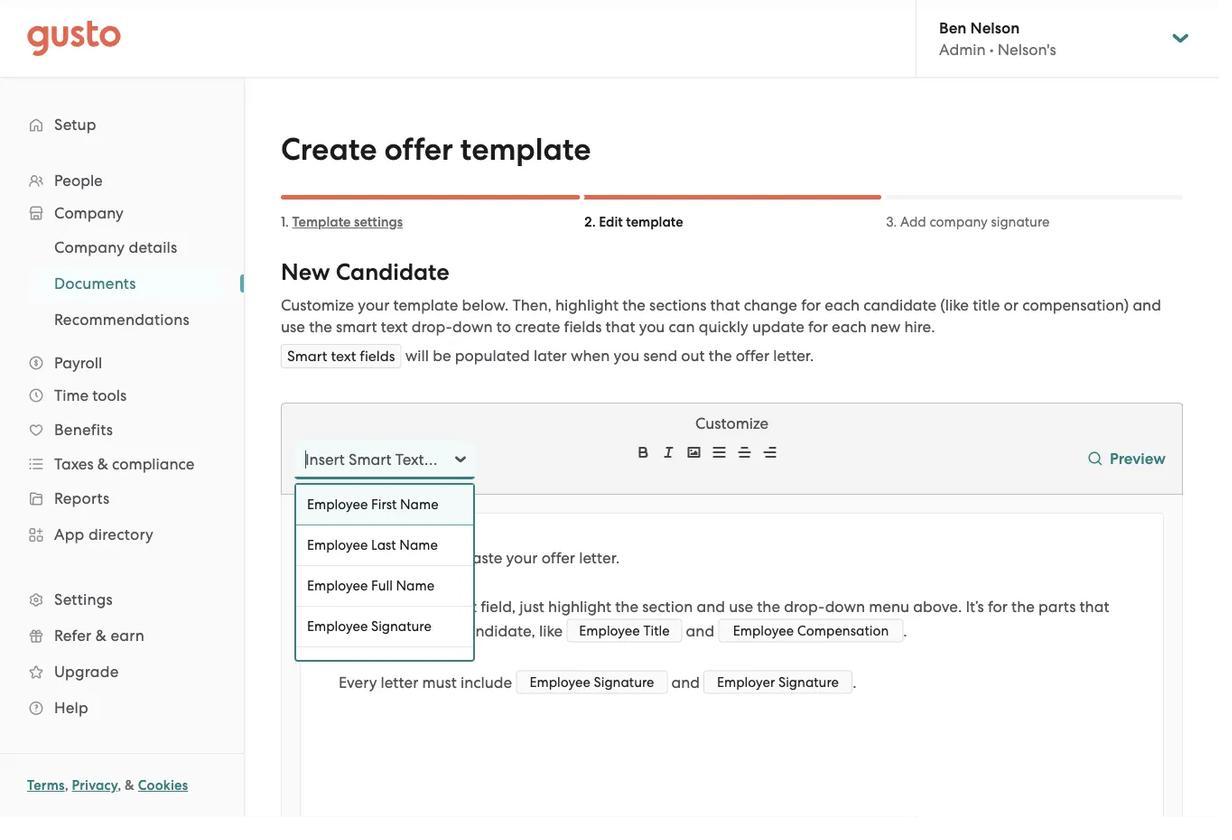 Task type: vqa. For each thing, say whether or not it's contained in the screenshot.
sign
no



Task type: describe. For each thing, give the bounding box(es) containing it.
name for employee first name
[[400, 497, 439, 512]]

it's
[[966, 598, 984, 616]]

change inside to add a smart text field, just highlight the section and use the drop-down menu above. it's for the parts that change for each candidate, like
[[339, 622, 392, 640]]

new
[[281, 259, 330, 286]]

first
[[371, 497, 397, 512]]

your inside customize your template below. then, highlight the sections that change for each candidate (like title or compensation) and use the smart text drop-down to create fields that you can quickly update for each new hire.
[[358, 296, 389, 314]]

tools
[[92, 387, 127, 405]]

for up update at the right of page
[[801, 296, 821, 314]]

signature
[[371, 619, 432, 634]]

employee for employee last name
[[307, 537, 368, 553]]

template for your
[[393, 296, 458, 314]]

below.
[[462, 296, 509, 314]]

directory
[[88, 526, 154, 544]]

employee signature
[[307, 619, 432, 634]]

and inside to add a smart text field, just highlight the section and use the drop-down menu above. it's for the parts that change for each candidate, like
[[697, 598, 725, 616]]

where
[[385, 549, 429, 567]]

candidate,
[[458, 622, 535, 640]]

use inside customize your template below. then, highlight the sections that change for each candidate (like title or compensation) and use the smart text drop-down to create fields that you can quickly update for each new hire.
[[281, 318, 305, 336]]

company for company details
[[54, 238, 125, 256]]

above.
[[913, 598, 962, 616]]

privacy link
[[72, 778, 118, 794]]

0 horizontal spatial offer
[[384, 131, 453, 168]]

will
[[405, 347, 429, 365]]

refer & earn link
[[18, 620, 226, 652]]

to add a smart text field, just highlight the section and use the drop-down menu above. it's for the parts that change for each candidate, like
[[339, 598, 1113, 640]]

people
[[54, 172, 103, 190]]

1 vertical spatial offer
[[736, 347, 770, 365]]

settings
[[354, 214, 403, 230]]

field,
[[481, 598, 516, 616]]

cookies button
[[138, 775, 188, 797]]

& for earn
[[95, 627, 107, 645]]

employee full name
[[307, 578, 434, 594]]

like
[[539, 622, 563, 640]]

populated
[[455, 347, 530, 365]]

insert
[[305, 451, 345, 469]]

home image
[[27, 20, 121, 56]]

smart text fields will be populated later when you send out the offer letter.
[[287, 347, 814, 365]]

employee for employee first name
[[307, 497, 368, 512]]

new
[[871, 318, 901, 336]]

0 vertical spatial each
[[825, 296, 860, 314]]

payroll
[[54, 354, 102, 372]]

preview
[[1110, 449, 1166, 468]]

2 , from the left
[[118, 778, 121, 794]]

(like
[[940, 296, 969, 314]]

add
[[359, 598, 388, 616]]

down inside customize your template below. then, highlight the sections that change for each candidate (like title or compensation) and use the smart text drop-down to create fields that you can quickly update for each new hire.
[[453, 318, 493, 336]]

or
[[1004, 296, 1019, 314]]

text inside smart text fields will be populated later when you send out the offer letter.
[[331, 348, 356, 365]]

details
[[129, 238, 177, 256]]

employee first name option
[[296, 485, 473, 525]]

edit
[[599, 214, 623, 230]]

new candidate
[[281, 259, 449, 286]]

terms link
[[27, 778, 65, 794]]

employee signature option
[[296, 606, 473, 647]]

hire.
[[904, 318, 935, 336]]

1 vertical spatial you
[[614, 347, 640, 365]]

terms
[[27, 778, 65, 794]]

taxes & compliance button
[[18, 448, 226, 480]]

template for offer
[[460, 131, 591, 168]]

highlight inside to add a smart text field, just highlight the section and use the drop-down menu above. it's for the parts that change for each candidate, like
[[548, 598, 611, 616]]

benefits link
[[18, 414, 226, 446]]

include
[[461, 673, 512, 691]]

employee email
[[307, 659, 405, 675]]

preview button
[[1081, 434, 1173, 485]]

compensation)
[[1022, 296, 1129, 314]]

and down to add a smart text field, just highlight the section and use the drop-down menu above. it's for the parts that change for each candidate, like
[[668, 673, 704, 691]]

app
[[54, 526, 84, 544]]

be
[[433, 347, 451, 365]]

documents link
[[33, 267, 226, 300]]

payroll button
[[18, 347, 226, 379]]

nelson's
[[998, 40, 1056, 58]]

last
[[371, 537, 396, 553]]

template settings link
[[292, 214, 403, 230]]

company for company
[[54, 204, 123, 222]]

help link
[[18, 692, 226, 724]]

nelson
[[970, 18, 1020, 37]]

time tools
[[54, 387, 127, 405]]

and down section
[[682, 622, 718, 640]]

reports
[[54, 489, 110, 508]]

for right update at the right of page
[[808, 318, 828, 336]]

help
[[54, 699, 88, 717]]

2 vertical spatial offer
[[542, 549, 575, 567]]

time tools button
[[18, 379, 226, 412]]

create
[[515, 318, 560, 336]]

every letter must include
[[339, 673, 516, 691]]

a
[[392, 598, 401, 616]]

candidate
[[336, 259, 449, 286]]

& for compliance
[[97, 455, 108, 473]]

employee for employee email
[[307, 659, 368, 675]]

1 , from the left
[[65, 778, 68, 794]]

add
[[900, 214, 926, 230]]

can
[[669, 318, 695, 336]]

gusto navigation element
[[0, 78, 244, 755]]

out
[[681, 347, 705, 365]]

terms , privacy , & cookies
[[27, 778, 188, 794]]

app directory
[[54, 526, 154, 544]]

list box containing employee first name
[[294, 483, 475, 687]]

signature
[[991, 214, 1050, 230]]

module__icon___go7vc image
[[1088, 451, 1103, 466]]

that inside to add a smart text field, just highlight the section and use the drop-down menu above. it's for the parts that change for each candidate, like
[[1080, 598, 1109, 616]]

use inside to add a smart text field, just highlight the section and use the drop-down menu above. it's for the parts that change for each candidate, like
[[729, 598, 753, 616]]

template
[[292, 214, 351, 230]]

employee first name
[[307, 497, 439, 512]]

1 horizontal spatial that
[[710, 296, 740, 314]]

0 horizontal spatial that
[[606, 318, 635, 336]]

earn
[[111, 627, 144, 645]]

must
[[422, 673, 457, 691]]



Task type: locate. For each thing, give the bounding box(es) containing it.
name for employee full name
[[396, 578, 434, 594]]

for down a
[[396, 622, 416, 640]]

that
[[710, 296, 740, 314], [606, 318, 635, 336], [1080, 598, 1109, 616]]

employee left last at the left of the page
[[307, 537, 368, 553]]

•
[[990, 40, 994, 58]]

here's
[[339, 549, 381, 567]]

company inside company dropdown button
[[54, 204, 123, 222]]

people button
[[18, 164, 226, 197]]

taxes
[[54, 455, 94, 473]]

name for employee last name
[[399, 537, 438, 553]]

you inside customize your template below. then, highlight the sections that change for each candidate (like title or compensation) and use the smart text drop-down to create fields that you can quickly update for each new hire.
[[639, 318, 665, 336]]

2 company from the top
[[54, 238, 125, 256]]

smart right a
[[405, 598, 446, 616]]

candidate
[[863, 296, 937, 314]]

1 vertical spatial .
[[853, 673, 857, 691]]

name
[[400, 497, 439, 512], [399, 537, 438, 553], [396, 578, 434, 594]]

& right taxes
[[97, 455, 108, 473]]

1 vertical spatial use
[[729, 598, 753, 616]]

2 vertical spatial &
[[125, 778, 135, 794]]

fields up when
[[564, 318, 602, 336]]

employee inside employee first name option
[[307, 497, 368, 512]]

company
[[930, 214, 988, 230]]

0 vertical spatial text
[[381, 318, 408, 336]]

ben
[[939, 18, 967, 37]]

1 horizontal spatial smart
[[405, 598, 446, 616]]

0 horizontal spatial down
[[453, 318, 493, 336]]

recommendations
[[54, 311, 189, 329]]

use
[[281, 318, 305, 336], [729, 598, 753, 616]]

and right section
[[697, 598, 725, 616]]

employee inside employee signature option
[[307, 619, 368, 634]]

list box
[[294, 483, 475, 687]]

change
[[744, 296, 797, 314], [339, 622, 392, 640]]

company
[[54, 204, 123, 222], [54, 238, 125, 256]]

smart inside smart text fields will be populated later when you send out the offer letter.
[[287, 348, 327, 365]]

to
[[496, 318, 511, 336]]

2 vertical spatial each
[[420, 622, 455, 640]]

4 employee from the top
[[307, 619, 368, 634]]

employee full name option
[[296, 565, 473, 606]]

paste
[[462, 549, 502, 567]]

customize for customize
[[695, 415, 769, 433]]

employee left email
[[307, 659, 368, 675]]

text
[[381, 318, 408, 336], [331, 348, 356, 365], [450, 598, 477, 616]]

name right last at the left of the page
[[399, 537, 438, 553]]

2 vertical spatial template
[[393, 296, 458, 314]]

1 horizontal spatial your
[[506, 549, 538, 567]]

you left can
[[639, 318, 665, 336]]

0 vertical spatial &
[[97, 455, 108, 473]]

1 vertical spatial each
[[832, 318, 867, 336]]

smart inside to add a smart text field, just highlight the section and use the drop-down menu above. it's for the parts that change for each candidate, like
[[405, 598, 446, 616]]

1 horizontal spatial template
[[460, 131, 591, 168]]

2 vertical spatial text
[[450, 598, 477, 616]]

just
[[520, 598, 544, 616]]

0 vertical spatial you
[[639, 318, 665, 336]]

list containing company details
[[0, 229, 244, 338]]

2 employee from the top
[[307, 537, 368, 553]]

None field
[[305, 449, 310, 471]]

refer & earn
[[54, 627, 144, 645]]

0 vertical spatial your
[[358, 296, 389, 314]]

, left privacy link
[[65, 778, 68, 794]]

for right the it's
[[988, 598, 1008, 616]]

0 horizontal spatial drop-
[[412, 318, 453, 336]]

0 horizontal spatial change
[[339, 622, 392, 640]]

1 vertical spatial highlight
[[548, 598, 611, 616]]

1 vertical spatial change
[[339, 622, 392, 640]]

2 horizontal spatial template
[[626, 214, 683, 230]]

1 horizontal spatial drop-
[[784, 598, 825, 616]]

settings
[[54, 591, 113, 609]]

text inside to add a smart text field, just highlight the section and use the drop-down menu above. it's for the parts that change for each candidate, like
[[450, 598, 477, 616]]

. for to add a smart text field, just highlight the section and use the drop-down menu above. it's for the parts that change for each candidate, like
[[903, 622, 907, 640]]

fields inside smart text fields will be populated later when you send out the offer letter.
[[360, 348, 395, 365]]

company button
[[18, 197, 226, 229]]

employee last name option
[[296, 525, 473, 565]]

0 horizontal spatial use
[[281, 318, 305, 336]]

1 employee from the top
[[307, 497, 368, 512]]

2 horizontal spatial that
[[1080, 598, 1109, 616]]

you left paste at the left bottom of page
[[433, 549, 459, 567]]

refer
[[54, 627, 92, 645]]

employee left first
[[307, 497, 368, 512]]

customize
[[281, 296, 354, 314], [695, 415, 769, 433]]

company details link
[[33, 231, 226, 264]]

time
[[54, 387, 89, 405]]

drop- inside customize your template below. then, highlight the sections that change for each candidate (like title or compensation) and use the smart text drop-down to create fields that you can quickly update for each new hire.
[[412, 318, 453, 336]]

down left 'menu'
[[825, 598, 865, 616]]

drop- inside to add a smart text field, just highlight the section and use the drop-down menu above. it's for the parts that change for each candidate, like
[[784, 598, 825, 616]]

, left cookies button on the bottom of page
[[118, 778, 121, 794]]

your right paste at the left bottom of page
[[506, 549, 538, 567]]

fields left will
[[360, 348, 395, 365]]

0 horizontal spatial template
[[393, 296, 458, 314]]

section
[[642, 598, 693, 616]]

employee inside option
[[307, 537, 368, 553]]

1 horizontal spatial fields
[[564, 318, 602, 336]]

your down new candidate
[[358, 296, 389, 314]]

&
[[97, 455, 108, 473], [95, 627, 107, 645], [125, 778, 135, 794]]

text…
[[395, 451, 437, 469]]

highlight inside customize your template below. then, highlight the sections that change for each candidate (like title or compensation) and use the smart text drop-down to create fields that you can quickly update for each new hire.
[[555, 296, 619, 314]]

1 vertical spatial your
[[506, 549, 538, 567]]

sections
[[649, 296, 706, 314]]

0 vertical spatial drop-
[[412, 318, 453, 336]]

here's where you paste your offer letter.
[[339, 549, 620, 567]]

highlight up like
[[548, 598, 611, 616]]

to
[[339, 598, 355, 616]]

1 horizontal spatial use
[[729, 598, 753, 616]]

0 vertical spatial .
[[903, 622, 907, 640]]

employee for employee full name
[[307, 578, 368, 594]]

down inside to add a smart text field, just highlight the section and use the drop-down menu above. it's for the parts that change for each candidate, like
[[825, 598, 865, 616]]

0 horizontal spatial letter.
[[579, 549, 620, 567]]

1 vertical spatial text
[[331, 348, 356, 365]]

1 horizontal spatial .
[[903, 622, 907, 640]]

compliance
[[112, 455, 195, 473]]

0 vertical spatial fields
[[564, 318, 602, 336]]

for
[[801, 296, 821, 314], [808, 318, 828, 336], [988, 598, 1008, 616], [396, 622, 416, 640]]

1 horizontal spatial offer
[[542, 549, 575, 567]]

offer up the settings
[[384, 131, 453, 168]]

0 horizontal spatial customize
[[281, 296, 354, 314]]

list containing people
[[0, 164, 244, 726]]

5 employee from the top
[[307, 659, 368, 675]]

list
[[0, 164, 244, 726], [0, 229, 244, 338]]

text left field, on the left
[[450, 598, 477, 616]]

1 vertical spatial smart
[[405, 598, 446, 616]]

change up update at the right of page
[[744, 296, 797, 314]]

change down add
[[339, 622, 392, 640]]

cookies
[[138, 778, 188, 794]]

each
[[825, 296, 860, 314], [832, 318, 867, 336], [420, 622, 455, 640]]

1 vertical spatial letter.
[[579, 549, 620, 567]]

create
[[281, 131, 377, 168]]

offer
[[384, 131, 453, 168], [736, 347, 770, 365], [542, 549, 575, 567]]

parts
[[1039, 598, 1076, 616]]

template inside customize your template below. then, highlight the sections that change for each candidate (like title or compensation) and use the smart text drop-down to create fields that you can quickly update for each new hire.
[[393, 296, 458, 314]]

1 vertical spatial &
[[95, 627, 107, 645]]

2 horizontal spatial text
[[450, 598, 477, 616]]

the
[[622, 296, 646, 314], [309, 318, 332, 336], [709, 347, 732, 365], [615, 598, 638, 616], [757, 598, 780, 616], [1011, 598, 1035, 616]]

0 vertical spatial down
[[453, 318, 493, 336]]

text left will
[[331, 348, 356, 365]]

1 vertical spatial customize
[[695, 415, 769, 433]]

customize down the out
[[695, 415, 769, 433]]

app directory link
[[18, 518, 226, 551]]

employee email option
[[296, 647, 473, 687]]

3 employee from the top
[[307, 578, 368, 594]]

1 company from the top
[[54, 204, 123, 222]]

and right compensation)
[[1133, 296, 1161, 314]]

each left new
[[832, 318, 867, 336]]

1 vertical spatial name
[[399, 537, 438, 553]]

2 vertical spatial that
[[1080, 598, 1109, 616]]

that up quickly
[[710, 296, 740, 314]]

0 vertical spatial offer
[[384, 131, 453, 168]]

employee
[[307, 497, 368, 512], [307, 537, 368, 553], [307, 578, 368, 594], [307, 619, 368, 634], [307, 659, 368, 675]]

drop- left 'menu'
[[784, 598, 825, 616]]

change inside customize your template below. then, highlight the sections that change for each candidate (like title or compensation) and use the smart text drop-down to create fields that you can quickly update for each new hire.
[[744, 296, 797, 314]]

when
[[571, 347, 610, 365]]

& inside dropdown button
[[97, 455, 108, 473]]

1 vertical spatial fields
[[360, 348, 395, 365]]

use right section
[[729, 598, 753, 616]]

that up when
[[606, 318, 635, 336]]

2 horizontal spatial offer
[[736, 347, 770, 365]]

admin
[[939, 40, 986, 58]]

0 vertical spatial smart
[[336, 318, 377, 336]]

smart down new
[[287, 348, 327, 365]]

employee down "to"
[[307, 619, 368, 634]]

upgrade
[[54, 663, 119, 681]]

taxes & compliance
[[54, 455, 195, 473]]

0 vertical spatial change
[[744, 296, 797, 314]]

0 horizontal spatial text
[[331, 348, 356, 365]]

setup
[[54, 116, 96, 134]]

2 vertical spatial you
[[433, 549, 459, 567]]

1 horizontal spatial down
[[825, 598, 865, 616]]

fields
[[564, 318, 602, 336], [360, 348, 395, 365]]

template settings
[[292, 214, 403, 230]]

company down people
[[54, 204, 123, 222]]

you left send
[[614, 347, 640, 365]]

offer up just
[[542, 549, 575, 567]]

customize inside customize your template below. then, highlight the sections that change for each candidate (like title or compensation) and use the smart text drop-down to create fields that you can quickly update for each new hire.
[[281, 296, 354, 314]]

company up documents
[[54, 238, 125, 256]]

full
[[371, 578, 393, 594]]

0 vertical spatial letter.
[[773, 347, 814, 365]]

0 horizontal spatial your
[[358, 296, 389, 314]]

& left cookies button on the bottom of page
[[125, 778, 135, 794]]

1 vertical spatial smart
[[349, 451, 392, 469]]

0 horizontal spatial ,
[[65, 778, 68, 794]]

highlight
[[555, 296, 619, 314], [548, 598, 611, 616]]

employee up "to"
[[307, 578, 368, 594]]

0 horizontal spatial fields
[[360, 348, 395, 365]]

1 vertical spatial that
[[606, 318, 635, 336]]

drop- up be
[[412, 318, 453, 336]]

employee inside employee email option
[[307, 659, 368, 675]]

1 horizontal spatial letter.
[[773, 347, 814, 365]]

smart inside customize your template below. then, highlight the sections that change for each candidate (like title or compensation) and use the smart text drop-down to create fields that you can quickly update for each new hire.
[[336, 318, 377, 336]]

,
[[65, 778, 68, 794], [118, 778, 121, 794]]

smart up employee first name
[[349, 451, 392, 469]]

smart
[[287, 348, 327, 365], [349, 451, 392, 469]]

0 horizontal spatial .
[[853, 673, 857, 691]]

1 vertical spatial template
[[626, 214, 683, 230]]

employee for employee signature
[[307, 619, 368, 634]]

0 vertical spatial highlight
[[555, 296, 619, 314]]

0 vertical spatial customize
[[281, 296, 354, 314]]

customize down new
[[281, 296, 354, 314]]

quickly
[[699, 318, 748, 336]]

smart down new candidate
[[336, 318, 377, 336]]

offer down update at the right of page
[[736, 347, 770, 365]]

0 vertical spatial template
[[460, 131, 591, 168]]

1 horizontal spatial text
[[381, 318, 408, 336]]

edit template
[[599, 214, 683, 230]]

2 vertical spatial name
[[396, 578, 434, 594]]

insert smart text…
[[305, 451, 437, 469]]

text up will
[[381, 318, 408, 336]]

create offer template
[[281, 131, 591, 168]]

1 horizontal spatial smart
[[349, 451, 392, 469]]

customize for customize your template below. then, highlight the sections that change for each candidate (like title or compensation) and use the smart text drop-down to create fields that you can quickly update for each new hire.
[[281, 296, 354, 314]]

highlight up when
[[555, 296, 619, 314]]

1 horizontal spatial change
[[744, 296, 797, 314]]

0 vertical spatial name
[[400, 497, 439, 512]]

each inside to add a smart text field, just highlight the section and use the drop-down menu above. it's for the parts that change for each candidate, like
[[420, 622, 455, 640]]

1 list from the top
[[0, 164, 244, 726]]

email
[[371, 659, 405, 675]]

benefits
[[54, 421, 113, 439]]

settings link
[[18, 583, 226, 616]]

1 vertical spatial drop-
[[784, 598, 825, 616]]

and inside customize your template below. then, highlight the sections that change for each candidate (like title or compensation) and use the smart text drop-down to create fields that you can quickly update for each new hire.
[[1133, 296, 1161, 314]]

2 list from the top
[[0, 229, 244, 338]]

each left candidate
[[825, 296, 860, 314]]

0 vertical spatial company
[[54, 204, 123, 222]]

1 horizontal spatial ,
[[118, 778, 121, 794]]

down
[[453, 318, 493, 336], [825, 598, 865, 616]]

fields inside customize your template below. then, highlight the sections that change for each candidate (like title or compensation) and use the smart text drop-down to create fields that you can quickly update for each new hire.
[[564, 318, 602, 336]]

letter.
[[773, 347, 814, 365], [579, 549, 620, 567]]

text inside customize your template below. then, highlight the sections that change for each candidate (like title or compensation) and use the smart text drop-down to create fields that you can quickly update for each new hire.
[[381, 318, 408, 336]]

0 vertical spatial use
[[281, 318, 305, 336]]

each up "must"
[[420, 622, 455, 640]]

employee inside employee full name option
[[307, 578, 368, 594]]

then,
[[512, 296, 552, 314]]

reports link
[[18, 482, 226, 515]]

& left earn
[[95, 627, 107, 645]]

0 horizontal spatial smart
[[287, 348, 327, 365]]

privacy
[[72, 778, 118, 794]]

0 vertical spatial that
[[710, 296, 740, 314]]

ben nelson admin • nelson's
[[939, 18, 1056, 58]]

update
[[752, 318, 804, 336]]

company inside company details link
[[54, 238, 125, 256]]

. for every letter must include
[[853, 673, 857, 691]]

1 vertical spatial company
[[54, 238, 125, 256]]

down down below.
[[453, 318, 493, 336]]

1 horizontal spatial customize
[[695, 415, 769, 433]]

name right first
[[400, 497, 439, 512]]

send
[[643, 347, 677, 365]]

use down new
[[281, 318, 305, 336]]

0 horizontal spatial smart
[[336, 318, 377, 336]]

0 vertical spatial smart
[[287, 348, 327, 365]]

that right parts
[[1080, 598, 1109, 616]]

1 vertical spatial down
[[825, 598, 865, 616]]

name up a
[[396, 578, 434, 594]]



